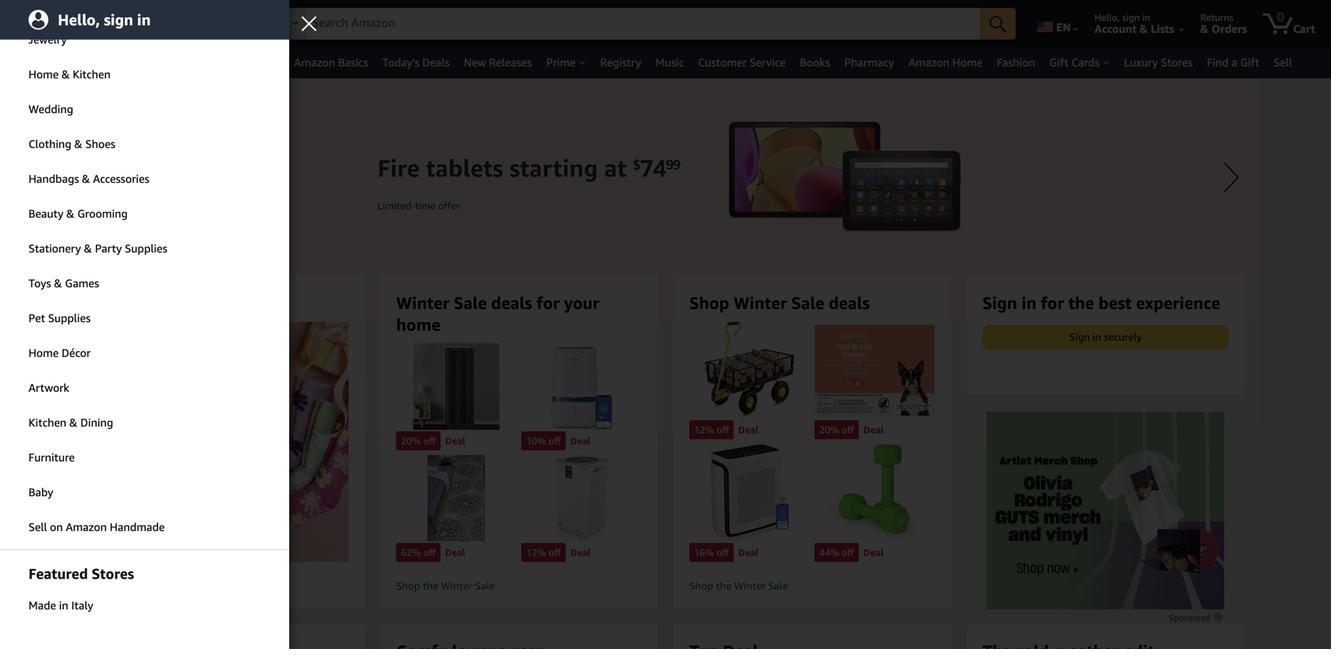 Task type: vqa. For each thing, say whether or not it's contained in the screenshot.
right Martha
no



Task type: locate. For each thing, give the bounding box(es) containing it.
0 horizontal spatial amazon
[[66, 521, 107, 534]]

& left dining
[[69, 417, 78, 430]]

off right 16%
[[717, 548, 729, 559]]

main content
[[0, 78, 1332, 650]]

hello, right en
[[1095, 12, 1120, 23]]

1 horizontal spatial 20% off
[[820, 425, 854, 436]]

0
[[1278, 9, 1285, 24]]

home inside home décor link
[[29, 347, 59, 360]]

sell for sell on amazon handmade
[[29, 521, 47, 534]]

home down jewelry
[[29, 68, 59, 81]]

shop the winter sale down 16% off
[[690, 581, 788, 593]]

shop the winter sale link
[[396, 580, 642, 594], [690, 580, 935, 594]]

deal for amazon basics flea and tick topical treatment for small dogs (5 -22 pounds), 6 count (previously solimo) image
[[864, 425, 884, 436]]

0 vertical spatial sign
[[983, 293, 1018, 313]]

off down vevor steel garden cart, heavy duty 900 lbs capacity, with removable mesh sides to convert into flatbed, utility metal wagon with 180° rotating handle and 10 in tires, perfect for farm, yard 'image'
[[717, 425, 729, 436]]

hello, inside 'link'
[[58, 11, 100, 29]]

for left best
[[1041, 293, 1064, 313]]

07430
[[218, 12, 246, 23]]

games
[[65, 277, 99, 290]]

off down joydeco door curtain closet door, closet curtain for open closet, closet curtains for bedroom closet door, door curtains for doorways privacy bedroom(40wx78l) 'image'
[[424, 436, 436, 447]]

off right 62%
[[424, 548, 436, 559]]

to
[[167, 12, 177, 23]]

handmade
[[110, 521, 165, 534]]

kitchen down artwork
[[29, 417, 67, 430]]

1 deals from the left
[[491, 293, 532, 313]]

0 horizontal spatial supplies
[[48, 312, 91, 325]]

the
[[1069, 293, 1095, 313], [423, 581, 438, 593], [716, 581, 732, 593]]

fashion
[[997, 56, 1036, 69]]

shop now
[[103, 581, 150, 593]]

italy
[[71, 600, 93, 613]]

prime link
[[539, 52, 593, 74]]

off down amazon basics flea and tick topical treatment for small dogs (5 -22 pounds), 6 count (previously solimo) image
[[842, 425, 854, 436]]

sponsored link
[[1169, 611, 1225, 626]]

none submit inside search box
[[981, 8, 1016, 40]]

12% off for kenmore pm3020 air purifiers with h13 true hepa filter, covers up to 1500 sq.foot, 24db silentclean 3-stage hepa filtration system, 5 speeds for home large room, kitchens & bedroom image
[[526, 548, 561, 559]]

deal down amazon basics flea and tick topical treatment for small dogs (5 -22 pounds), 6 count (previously solimo) image
[[864, 425, 884, 436]]

shop now link
[[76, 322, 376, 598]]

0 vertical spatial 12%
[[694, 425, 714, 436]]

supplies down beauty & grooming link
[[125, 242, 167, 255]]

1 vertical spatial kitchen
[[29, 417, 67, 430]]

kitchen up wedding
[[73, 68, 111, 81]]

hello, sign in link
[[0, 0, 289, 40]]

amazon left basics at the top of page
[[294, 56, 335, 69]]

2 shop the winter sale link from the left
[[690, 580, 935, 594]]

a
[[1232, 56, 1238, 69]]

in for sign in securely
[[1093, 331, 1102, 343]]

prime
[[546, 56, 576, 69]]

pet supplies link
[[0, 302, 289, 335]]

supplies right pet
[[48, 312, 91, 325]]

the left best
[[1069, 293, 1095, 313]]

on
[[50, 521, 63, 534]]

1 gift from the left
[[1050, 56, 1069, 69]]

sign for sign in for the best experience
[[983, 293, 1018, 313]]

deal down joydeco door curtain closet door, closet curtain for open closet, closet curtains for bedroom closet door, door curtains for doorways privacy bedroom(40wx78l) 'image'
[[445, 436, 466, 447]]

shop the winter sale down 62% off
[[396, 581, 495, 593]]

20% off down joydeco door curtain closet door, closet curtain for open closet, closet curtains for bedroom closet door, door curtains for doorways privacy bedroom(40wx78l) 'image'
[[401, 436, 436, 447]]

décor
[[62, 347, 91, 360]]

gift left cards
[[1050, 56, 1069, 69]]

home décor
[[29, 347, 91, 360]]

music link
[[649, 52, 691, 74]]

deals left "your"
[[491, 293, 532, 313]]

handbags & accessories link
[[0, 162, 289, 196]]

sell link
[[1267, 52, 1300, 74]]

10%
[[526, 436, 546, 447]]

gift inside find a gift link
[[1241, 56, 1260, 69]]

sign inside 'link'
[[104, 11, 133, 29]]

in inside "link"
[[1093, 331, 1102, 343]]

0 horizontal spatial hello,
[[58, 11, 100, 29]]

1 horizontal spatial kitchen
[[73, 68, 111, 81]]

0 horizontal spatial the
[[423, 581, 438, 593]]

1 horizontal spatial hello,
[[1095, 12, 1120, 23]]

hello, up jewelry
[[58, 11, 100, 29]]

& right beauty
[[66, 207, 75, 220]]

1 horizontal spatial sign
[[1070, 331, 1090, 343]]

1 horizontal spatial deals
[[829, 293, 870, 313]]

0 horizontal spatial shop the winter sale
[[396, 581, 495, 593]]

luxury stores
[[1124, 56, 1193, 69]]

home inside home & kitchen "link"
[[29, 68, 59, 81]]

winter
[[396, 293, 450, 313], [734, 293, 787, 313], [441, 581, 473, 593], [734, 581, 766, 593]]

& left orders
[[1201, 22, 1209, 35]]

in
[[137, 11, 151, 29], [1143, 12, 1151, 23], [1022, 293, 1037, 313], [1093, 331, 1102, 343], [59, 600, 68, 613]]

off for vevor steel garden cart, heavy duty 900 lbs capacity, with removable mesh sides to convert into flatbed, utility metal wagon with 180° rotating handle and 10 in tires, perfect for farm, yard 'image'
[[717, 425, 729, 436]]

sign inside "link"
[[1070, 331, 1090, 343]]

1 horizontal spatial the
[[716, 581, 732, 593]]

toys
[[29, 277, 51, 290]]

off for joydeco door curtain closet door, closet curtain for open closet, closet curtains for bedroom closet door, door curtains for doorways privacy bedroom(40wx78l) 'image'
[[424, 436, 436, 447]]

& left party
[[84, 242, 92, 255]]

sign
[[983, 293, 1018, 313], [1070, 331, 1090, 343]]

sponsored ad element
[[987, 412, 1225, 610]]

deal for kenmore pm3020 air purifiers with h13 true hepa filter, covers up to 1500 sq.foot, 24db silentclean 3-stage hepa filtration system, 5 speeds for home large room, kitchens & bedroom image
[[571, 548, 591, 559]]

deal right 44% off
[[864, 548, 884, 559]]

1 vertical spatial sign
[[1070, 331, 1090, 343]]

12% down kenmore pm3020 air purifiers with h13 true hepa filter, covers up to 1500 sq.foot, 24db silentclean 3-stage hepa filtration system, 5 speeds for home large room, kitchens & bedroom image
[[526, 548, 546, 559]]

0 horizontal spatial 20% off
[[401, 436, 436, 447]]

gift
[[1050, 56, 1069, 69], [1241, 56, 1260, 69]]

hello, sign in inside navigation navigation
[[1095, 12, 1151, 23]]

registry
[[600, 56, 641, 69]]

12% off
[[694, 425, 729, 436], [526, 548, 561, 559]]

1 horizontal spatial 12%
[[694, 425, 714, 436]]

1 horizontal spatial for
[[1041, 293, 1064, 313]]

gift right a
[[1241, 56, 1260, 69]]

off right 10% in the left of the page
[[549, 436, 561, 447]]

off right 44%
[[842, 548, 854, 559]]

today's deals link
[[375, 52, 457, 74]]

deal for rugshop modern floral circles design for living room,bedroom,home office,kitchen non shedding runner rug 2' x 7' 2" gray 'image'
[[445, 548, 466, 559]]

the down 16% off
[[716, 581, 732, 593]]

home for home & kitchen
[[29, 68, 59, 81]]

0 horizontal spatial shop the winter sale link
[[396, 580, 642, 594]]

stationery & party supplies
[[29, 242, 167, 255]]

1 shop the winter sale link from the left
[[396, 580, 642, 594]]

0 horizontal spatial hello, sign in
[[58, 11, 151, 29]]

1 horizontal spatial hello, sign in
[[1095, 12, 1151, 23]]

16% off
[[694, 548, 729, 559]]

joydeco door curtain closet door, closet curtain for open closet, closet curtains for bedroom closet door, door curtains for doorways privacy bedroom(40wx78l) image
[[396, 344, 517, 430]]

today's
[[383, 56, 420, 69]]

0 horizontal spatial deals
[[491, 293, 532, 313]]

sign left 'lists'
[[1123, 12, 1140, 23]]

amazon right the on
[[66, 521, 107, 534]]

12% off down vevor steel garden cart, heavy duty 900 lbs capacity, with removable mesh sides to convert into flatbed, utility metal wagon with 180° rotating handle and 10 in tires, perfect for farm, yard 'image'
[[694, 425, 729, 436]]

12% down vevor steel garden cart, heavy duty 900 lbs capacity, with removable mesh sides to convert into flatbed, utility metal wagon with 180° rotating handle and 10 in tires, perfect for farm, yard 'image'
[[694, 425, 714, 436]]

home & kitchen link
[[0, 58, 289, 91]]

sell left the on
[[29, 521, 47, 534]]

off down kenmore pm3020 air purifiers with h13 true hepa filter, covers up to 1500 sq.foot, 24db silentclean 3-stage hepa filtration system, 5 speeds for home large room, kitchens & bedroom image
[[549, 548, 561, 559]]

sell on amazon handmade link
[[0, 511, 289, 545]]

& for home
[[62, 68, 70, 81]]

account & lists
[[1095, 22, 1175, 35]]

1 horizontal spatial sell
[[1274, 56, 1293, 69]]

sale inside winter sale deals for your home
[[454, 293, 487, 313]]

& for stationery
[[84, 242, 92, 255]]

sign in securely
[[1070, 331, 1142, 343]]

shop down 16%
[[690, 581, 714, 593]]

& inside "link"
[[62, 68, 70, 81]]

sign inside navigation navigation
[[1123, 12, 1140, 23]]

deal right 62% off
[[445, 548, 466, 559]]

&
[[1140, 22, 1148, 35], [1201, 22, 1209, 35], [62, 68, 70, 81], [74, 138, 82, 151], [82, 172, 90, 185], [66, 207, 75, 220], [84, 242, 92, 255], [54, 277, 62, 290], [69, 417, 78, 430]]

0 horizontal spatial gift
[[1050, 56, 1069, 69]]

0 horizontal spatial 12%
[[526, 548, 546, 559]]

0 vertical spatial 12% off
[[694, 425, 729, 436]]

2 shop the winter sale from the left
[[690, 581, 788, 593]]

off for levoit air purifiers for home large room up to 1900 ft² in 1 hr with washable filters, air quality monitor, smart wifi, hepa filter captures allergies, pet hair, smoke, pollen in bedroom, vital 200s image
[[717, 548, 729, 559]]

2 horizontal spatial amazon
[[909, 56, 950, 69]]

made
[[29, 600, 56, 613]]

the down 62% off
[[423, 581, 438, 593]]

20% down joydeco door curtain closet door, closet curtain for open closet, closet curtains for bedroom closet door, door curtains for doorways privacy bedroom(40wx78l) 'image'
[[401, 436, 421, 447]]

shop down 62%
[[396, 581, 420, 593]]

levoit air purifiers for home large room up to 1900 ft² in 1 hr with washable filters, air quality monitor, smart wifi, hepa filter captures allergies, pet hair, smoke, pollen in bedroom, vital 200s image
[[690, 445, 810, 542]]

jewelry
[[29, 33, 67, 46]]

10% off
[[526, 436, 561, 447]]

for left "your"
[[537, 293, 560, 313]]

the for winter sale deals for your home
[[423, 581, 438, 593]]

20% off
[[820, 425, 854, 436], [401, 436, 436, 447]]

deal for levoit air purifiers for home large room up to 1900 ft² in 1 hr with washable filters, air quality monitor, smart wifi, hepa filter captures allergies, pet hair, smoke, pollen in bedroom, vital 200s image
[[739, 548, 759, 559]]

& left 'lists'
[[1140, 22, 1148, 35]]

wedding
[[29, 103, 73, 116]]

1 vertical spatial sell
[[29, 521, 47, 534]]

None submit
[[981, 8, 1016, 40]]

& right handbags
[[82, 172, 90, 185]]

1 shop the winter sale from the left
[[396, 581, 495, 593]]

None search field
[[265, 8, 1016, 41]]

1 horizontal spatial supplies
[[125, 242, 167, 255]]

sell inside navigation navigation
[[1274, 56, 1293, 69]]

deal right 10% off
[[571, 436, 591, 447]]

furniture link
[[0, 441, 289, 475]]

your
[[564, 293, 600, 313]]

0 horizontal spatial for
[[537, 293, 560, 313]]

home left décor
[[29, 347, 59, 360]]

amazon basics link
[[287, 52, 375, 74]]

& inside returns & orders
[[1201, 22, 1209, 35]]

2 deals from the left
[[829, 293, 870, 313]]

1 horizontal spatial gift
[[1241, 56, 1260, 69]]

jewelry link
[[0, 23, 289, 56]]

& up wedding
[[62, 68, 70, 81]]

deals inside winter sale deals for your home
[[491, 293, 532, 313]]

1 horizontal spatial amazon
[[294, 56, 335, 69]]

handbags & accessories
[[29, 172, 149, 185]]

sale
[[454, 293, 487, 313], [792, 293, 825, 313], [475, 581, 495, 593], [769, 581, 788, 593]]

beauty & grooming link
[[0, 197, 289, 231]]

none search field inside navigation navigation
[[265, 8, 1016, 41]]

amazon right "pharmacy"
[[909, 56, 950, 69]]

kitchen & dining
[[29, 417, 113, 430]]

home & kitchen
[[29, 68, 111, 81]]

cards
[[1072, 56, 1100, 69]]

featured
[[29, 566, 88, 583]]

20% down amazon basics flea and tick topical treatment for small dogs (5 -22 pounds), 6 count (previously solimo) image
[[820, 425, 840, 436]]

beauty
[[29, 207, 64, 220]]

sell down 0 on the top right of page
[[1274, 56, 1293, 69]]

amazon for amazon basics
[[294, 56, 335, 69]]

amazon
[[294, 56, 335, 69], [909, 56, 950, 69], [66, 521, 107, 534]]

20% off down amazon basics flea and tick topical treatment for small dogs (5 -22 pounds), 6 count (previously solimo) image
[[820, 425, 854, 436]]

0 horizontal spatial sign
[[983, 293, 1018, 313]]

sell for sell
[[1274, 56, 1293, 69]]

deal down kenmore pm3020 air purifiers with h13 true hepa filter, covers up to 1500 sq.foot, 24db silentclean 3-stage hepa filtration system, 5 speeds for home large room, kitchens & bedroom image
[[571, 548, 591, 559]]

kenmore pm3020 air purifiers with h13 true hepa filter, covers up to 1500 sq.foot, 24db silentclean 3-stage hepa filtration system, 5 speeds for home large room, kitchens & bedroom image
[[522, 456, 642, 542]]

kitchen
[[73, 68, 111, 81], [29, 417, 67, 430]]

& for clothing
[[74, 138, 82, 151]]

home left fashion
[[953, 56, 983, 69]]

0 vertical spatial sell
[[1274, 56, 1293, 69]]

1 horizontal spatial shop the winter sale
[[690, 581, 788, 593]]

featured stores
[[29, 566, 134, 583]]

& left shoes
[[74, 138, 82, 151]]

wedding link
[[0, 93, 289, 126]]

1 vertical spatial 12%
[[526, 548, 546, 559]]

in inside navigation navigation
[[1143, 12, 1151, 23]]

home décor link
[[0, 337, 289, 370]]

Search Amazon text field
[[306, 9, 981, 39]]

0 horizontal spatial sell
[[29, 521, 47, 534]]

today's deals
[[383, 56, 450, 69]]

shop winter sale deals image
[[76, 322, 376, 563]]

0 vertical spatial supplies
[[125, 242, 167, 255]]

0 vertical spatial kitchen
[[73, 68, 111, 81]]

pet
[[29, 312, 45, 325]]

sign left to
[[104, 11, 133, 29]]

2 gift from the left
[[1241, 56, 1260, 69]]

1 horizontal spatial 12% off
[[694, 425, 729, 436]]

artwork
[[29, 382, 69, 395]]

1 horizontal spatial sign
[[1123, 12, 1140, 23]]

0 horizontal spatial sign
[[104, 11, 133, 29]]

1 vertical spatial 12% off
[[526, 548, 561, 559]]

deals up amazon basics flea and tick topical treatment for small dogs (5 -22 pounds), 6 count (previously solimo) image
[[829, 293, 870, 313]]

shop the winter sale
[[396, 581, 495, 593], [690, 581, 788, 593]]

0 horizontal spatial 20%
[[401, 436, 421, 447]]

12% off down kenmore pm3020 air purifiers with h13 true hepa filter, covers up to 1500 sq.foot, 24db silentclean 3-stage hepa filtration system, 5 speeds for home large room, kitchens & bedroom image
[[526, 548, 561, 559]]

0 horizontal spatial 12% off
[[526, 548, 561, 559]]

1 for from the left
[[537, 293, 560, 313]]

deal down vevor steel garden cart, heavy duty 900 lbs capacity, with removable mesh sides to convert into flatbed, utility metal wagon with 180° rotating handle and 10 in tires, perfect for farm, yard 'image'
[[739, 425, 759, 436]]

hello,
[[58, 11, 100, 29], [1095, 12, 1120, 23]]

sell inside 'link'
[[29, 521, 47, 534]]

amazon for amazon home
[[909, 56, 950, 69]]

1 horizontal spatial 20%
[[820, 425, 840, 436]]

& right toys
[[54, 277, 62, 290]]

deal right 16% off
[[739, 548, 759, 559]]

& for handbags
[[82, 172, 90, 185]]

1 horizontal spatial shop the winter sale link
[[690, 580, 935, 594]]

deals
[[422, 56, 450, 69]]



Task type: describe. For each thing, give the bounding box(es) containing it.
kitchen inside "link"
[[73, 68, 111, 81]]

deal for levoit 4l smart cool mist humidifier for home bedroom with essential oils, customize humidity for baby & plants, app & voice control, schedule, timer, last up to 40hrs, whisper quiet, handle design image
[[571, 436, 591, 447]]

shop left now
[[103, 581, 127, 593]]

made in italy link
[[0, 590, 289, 623]]

toys & games link
[[0, 267, 289, 300]]

rugshop modern floral circles design for living room,bedroom,home office,kitchen non shedding runner rug 2' x 7' 2" gray image
[[396, 456, 517, 542]]

levoit 4l smart cool mist humidifier for home bedroom with essential oils, customize humidity for baby & plants, app & voice control, schedule, timer, last up to 40hrs, whisper quiet, handle design image
[[522, 344, 642, 430]]

off for rugshop modern floral circles design for living room,bedroom,home office,kitchen non shedding runner rug 2' x 7' 2" gray 'image'
[[424, 548, 436, 559]]

dining
[[80, 417, 113, 430]]

delivering
[[121, 12, 165, 23]]

in inside 'link'
[[137, 11, 151, 29]]

home for home décor
[[29, 347, 59, 360]]

lists
[[1151, 22, 1175, 35]]

2 horizontal spatial the
[[1069, 293, 1095, 313]]

deal for cap barbell neoprene dumbbell weights, 8 lb pair, shamrock image
[[864, 548, 884, 559]]

update
[[121, 22, 159, 35]]

location
[[162, 22, 205, 35]]

shop the winter sale link for shop winter sale deals
[[690, 580, 935, 594]]

in for made in italy
[[59, 600, 68, 613]]

sell on amazon handmade
[[29, 521, 165, 534]]

artwork link
[[0, 372, 289, 405]]

clothing
[[29, 138, 71, 151]]

deal for vevor steel garden cart, heavy duty 900 lbs capacity, with removable mesh sides to convert into flatbed, utility metal wagon with 180° rotating handle and 10 in tires, perfect for farm, yard 'image'
[[739, 425, 759, 436]]

clothing & shoes
[[29, 138, 115, 151]]

shop the winter sale for shop winter sale deals
[[690, 581, 788, 593]]

in for sign in for the best experience
[[1022, 293, 1037, 313]]

new releases
[[464, 56, 532, 69]]

off for kenmore pm3020 air purifiers with h13 true hepa filter, covers up to 1500 sq.foot, 24db silentclean 3-stage hepa filtration system, 5 speeds for home large room, kitchens & bedroom image
[[549, 548, 561, 559]]

luxury stores link
[[1117, 52, 1200, 74]]

stores
[[92, 566, 134, 583]]

luxury
[[1124, 56, 1159, 69]]

12% for kenmore pm3020 air purifiers with h13 true hepa filter, covers up to 1500 sq.foot, 24db silentclean 3-stage hepa filtration system, 5 speeds for home large room, kitchens & bedroom image
[[526, 548, 546, 559]]

cart
[[1294, 22, 1316, 35]]

hello, sign in inside 'link'
[[58, 11, 151, 29]]

home inside amazon home link
[[953, 56, 983, 69]]

amazon inside 'link'
[[66, 521, 107, 534]]

find a gift
[[1207, 56, 1260, 69]]

securely
[[1104, 331, 1142, 343]]

baby link
[[0, 476, 289, 510]]

open menu image
[[16, 57, 29, 69]]

hello, inside navigation navigation
[[1095, 12, 1120, 23]]

pharmacy
[[845, 56, 895, 69]]

en
[[1057, 21, 1071, 34]]

shop the winter sale link for winter sale deals for your home
[[396, 580, 642, 594]]

16%
[[694, 548, 714, 559]]

made in italy
[[29, 600, 93, 613]]

customer
[[698, 56, 747, 69]]

20% off for amazon basics flea and tick topical treatment for small dogs (5 -22 pounds), 6 count (previously solimo) image
[[820, 425, 854, 436]]

amazon home link
[[902, 52, 990, 74]]

baby
[[29, 486, 53, 499]]

2 for from the left
[[1041, 293, 1064, 313]]

20% for amazon basics flea and tick topical treatment for small dogs (5 -22 pounds), 6 count (previously solimo) image
[[820, 425, 840, 436]]

new releases link
[[457, 52, 539, 74]]

orders
[[1212, 22, 1248, 35]]

off for levoit 4l smart cool mist humidifier for home bedroom with essential oils, customize humidity for baby & plants, app & voice control, schedule, timer, last up to 40hrs, whisper quiet, handle design image
[[549, 436, 561, 447]]

handbags
[[29, 172, 79, 185]]

find
[[1207, 56, 1229, 69]]

experience
[[1137, 293, 1221, 313]]

sign in for the best experience
[[983, 293, 1221, 313]]

leave feedback on sponsored ad element
[[1169, 614, 1225, 624]]

shop the winter sale for winter sale deals for your home
[[396, 581, 495, 593]]

amazon basics flea and tick topical treatment for small dogs (5 -22 pounds), 6 count (previously solimo) image
[[815, 322, 935, 419]]

mahwah
[[179, 12, 215, 23]]

gift cards link
[[1043, 52, 1117, 74]]

20% off for joydeco door curtain closet door, closet curtain for open closet, closet curtains for bedroom closet door, door curtains for doorways privacy bedroom(40wx78l) 'image'
[[401, 436, 436, 447]]

20% for joydeco door curtain closet door, closet curtain for open closet, closet curtains for bedroom closet door, door curtains for doorways privacy bedroom(40wx78l) 'image'
[[401, 436, 421, 447]]

returns
[[1201, 12, 1234, 23]]

clothing & shoes link
[[0, 128, 289, 161]]

registry link
[[593, 52, 649, 74]]

for inside winter sale deals for your home
[[537, 293, 560, 313]]

sponsored
[[1169, 614, 1214, 624]]

releases
[[489, 56, 532, 69]]

& for kitchen
[[69, 417, 78, 430]]

beauty & grooming
[[29, 207, 128, 220]]

grooming
[[77, 207, 128, 220]]

basics
[[338, 56, 368, 69]]

& for toys
[[54, 277, 62, 290]]

off for amazon basics flea and tick topical treatment for small dogs (5 -22 pounds), 6 count (previously solimo) image
[[842, 425, 854, 436]]

fire tablets starting at $74.99. limited-time offer. image
[[71, 78, 1260, 554]]

accessories
[[93, 172, 149, 185]]

customer service link
[[691, 52, 793, 74]]

the for shop winter sale deals
[[716, 581, 732, 593]]

deal for joydeco door curtain closet door, closet curtain for open closet, closet curtains for bedroom closet door, door curtains for doorways privacy bedroom(40wx78l) 'image'
[[445, 436, 466, 447]]

service
[[750, 56, 786, 69]]

books
[[800, 56, 831, 69]]

main content containing winter sale deals for your home
[[0, 78, 1332, 650]]

home
[[396, 315, 441, 335]]

amazon home
[[909, 56, 983, 69]]

sign in securely link
[[984, 326, 1228, 349]]

62% off
[[401, 548, 436, 559]]

& for account
[[1140, 22, 1148, 35]]

shop up vevor steel garden cart, heavy duty 900 lbs capacity, with removable mesh sides to convert into flatbed, utility metal wagon with 180° rotating handle and 10 in tires, perfect for farm, yard 'image'
[[690, 293, 730, 313]]

navigation navigation
[[0, 0, 1332, 78]]

best
[[1099, 293, 1132, 313]]

44% off
[[820, 548, 854, 559]]

44%
[[820, 548, 840, 559]]

en link
[[1028, 4, 1086, 44]]

amazon basics
[[294, 56, 368, 69]]

0 horizontal spatial kitchen
[[29, 417, 67, 430]]

winter sale deals for your home
[[396, 293, 600, 335]]

off for cap barbell neoprene dumbbell weights, 8 lb pair, shamrock image
[[842, 548, 854, 559]]

12% for vevor steel garden cart, heavy duty 900 lbs capacity, with removable mesh sides to convert into flatbed, utility metal wagon with 180° rotating handle and 10 in tires, perfect for farm, yard 'image'
[[694, 425, 714, 436]]

& for beauty
[[66, 207, 75, 220]]

new
[[464, 56, 486, 69]]

party
[[95, 242, 122, 255]]

now
[[130, 581, 150, 593]]

books link
[[793, 52, 838, 74]]

12% off for vevor steel garden cart, heavy duty 900 lbs capacity, with removable mesh sides to convert into flatbed, utility metal wagon with 180° rotating handle and 10 in tires, perfect for farm, yard 'image'
[[694, 425, 729, 436]]

stationery
[[29, 242, 81, 255]]

gift inside gift cards link
[[1050, 56, 1069, 69]]

1 vertical spatial supplies
[[48, 312, 91, 325]]

kitchen & dining link
[[0, 407, 289, 440]]

winter inside winter sale deals for your home
[[396, 293, 450, 313]]

shoes
[[85, 138, 115, 151]]

vevor steel garden cart, heavy duty 900 lbs capacity, with removable mesh sides to convert into flatbed, utility metal wagon with 180° rotating handle and 10 in tires, perfect for farm, yard image
[[690, 322, 810, 419]]

account
[[1095, 22, 1137, 35]]

find a gift link
[[1200, 52, 1267, 74]]

customer service
[[698, 56, 786, 69]]

sign for sign in securely
[[1070, 331, 1090, 343]]

amazon image
[[14, 14, 91, 38]]

pet supplies
[[29, 312, 91, 325]]

cap barbell neoprene dumbbell weights, 8 lb pair, shamrock image
[[815, 445, 935, 542]]

stores
[[1161, 56, 1193, 69]]

& for returns
[[1201, 22, 1209, 35]]

62%
[[401, 548, 421, 559]]

fashion link
[[990, 52, 1043, 74]]



